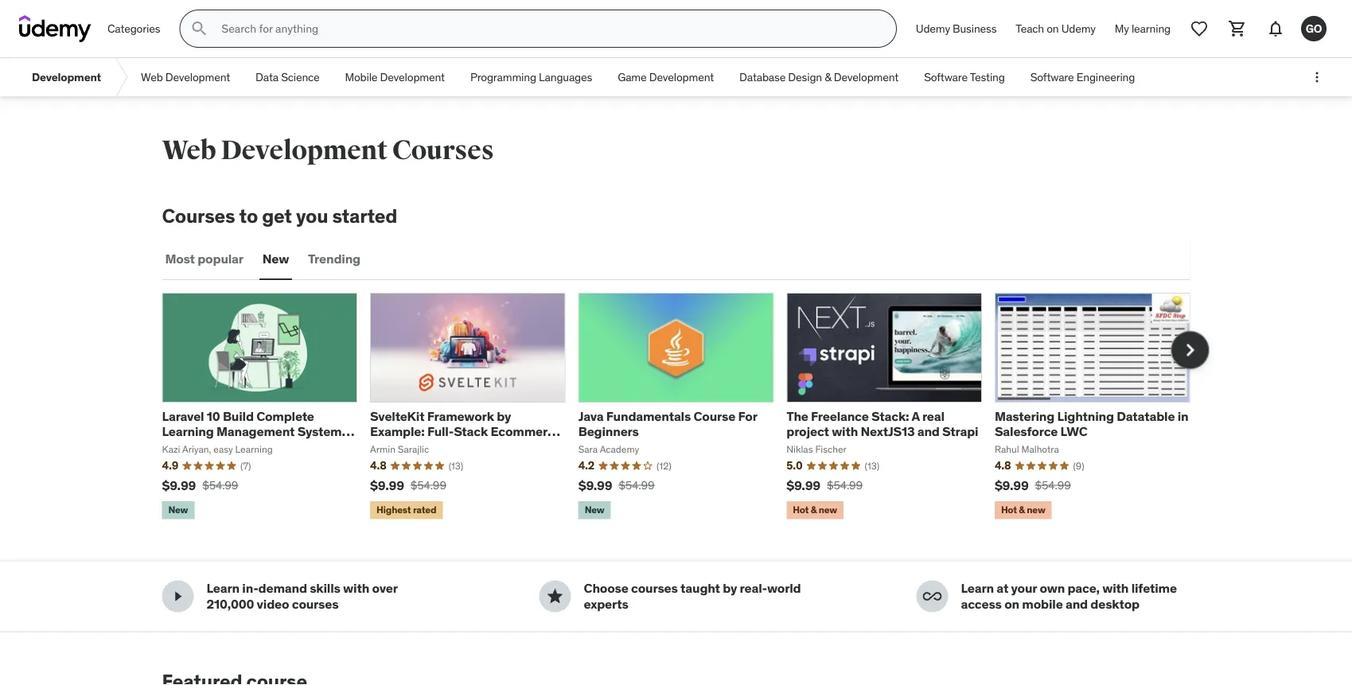 Task type: locate. For each thing, give the bounding box(es) containing it.
choose
[[584, 581, 629, 597]]

the freelance stack: a real project with nextjs13 and strapi link
[[787, 408, 979, 440]]

my learning link
[[1106, 10, 1181, 48]]

medium image left experts
[[546, 587, 565, 606]]

build
[[223, 408, 254, 425]]

0 horizontal spatial learn
[[207, 581, 240, 597]]

1 vertical spatial on
[[1005, 596, 1020, 612]]

udemy left business
[[916, 21, 951, 36]]

skills
[[310, 581, 341, 597]]

teach on udemy
[[1016, 21, 1096, 36]]

udemy left the my
[[1062, 21, 1096, 36]]

udemy business
[[916, 21, 997, 36]]

0 horizontal spatial courses
[[162, 204, 235, 228]]

mobile
[[1023, 596, 1063, 612]]

on
[[1047, 21, 1059, 36], [1005, 596, 1020, 612]]

data
[[256, 70, 279, 84]]

web down web development link
[[162, 134, 216, 167]]

demand
[[258, 581, 307, 597]]

0 vertical spatial web
[[141, 70, 163, 84]]

notifications image
[[1267, 19, 1286, 38]]

medium image
[[168, 587, 188, 606], [546, 587, 565, 606]]

datatable
[[1117, 408, 1176, 425]]

1 learn from the left
[[207, 581, 240, 597]]

0 horizontal spatial by
[[497, 408, 511, 425]]

udemy
[[916, 21, 951, 36], [1062, 21, 1096, 36]]

most popular button
[[162, 240, 247, 279]]

development down udemy image
[[32, 70, 101, 84]]

get
[[262, 204, 292, 228]]

development down submit search image
[[165, 70, 230, 84]]

medium image left 210,000 on the bottom left
[[168, 587, 188, 606]]

learn left the in-
[[207, 581, 240, 597]]

by inside sveltekit framework by example: full-stack ecommerce website
[[497, 408, 511, 425]]

development for web development courses
[[221, 134, 388, 167]]

0 horizontal spatial medium image
[[168, 587, 188, 606]]

2 software from the left
[[1031, 70, 1075, 84]]

0 horizontal spatial on
[[1005, 596, 1020, 612]]

on left mobile
[[1005, 596, 1020, 612]]

medium image for learn
[[168, 587, 188, 606]]

arrow pointing to subcategory menu links image
[[114, 58, 128, 96]]

science
[[281, 70, 320, 84]]

software left testing
[[925, 70, 968, 84]]

web development courses
[[162, 134, 494, 167]]

by left real-
[[723, 581, 738, 597]]

1 vertical spatial web
[[162, 134, 216, 167]]

learn left at
[[962, 581, 995, 597]]

software down "teach on udemy" 'link'
[[1031, 70, 1075, 84]]

1 horizontal spatial software
[[1031, 70, 1075, 84]]

2 medium image from the left
[[546, 587, 565, 606]]

and inside "learn at your own pace, with lifetime access on mobile and desktop"
[[1066, 596, 1088, 612]]

0 horizontal spatial software
[[925, 70, 968, 84]]

1 vertical spatial and
[[1066, 596, 1088, 612]]

real-
[[740, 581, 768, 597]]

0 vertical spatial on
[[1047, 21, 1059, 36]]

laravel
[[162, 408, 204, 425]]

courses inside 'learn in-demand skills with over 210,000 video courses'
[[292, 596, 339, 612]]

project
[[787, 424, 830, 440]]

go link
[[1296, 10, 1334, 48]]

1 horizontal spatial with
[[832, 424, 859, 440]]

1 horizontal spatial medium image
[[546, 587, 565, 606]]

courses right video
[[292, 596, 339, 612]]

learn in-demand skills with over 210,000 video courses
[[207, 581, 398, 612]]

development up you
[[221, 134, 388, 167]]

courses
[[631, 581, 678, 597], [292, 596, 339, 612]]

game development link
[[605, 58, 727, 96]]

0 horizontal spatial courses
[[292, 596, 339, 612]]

a
[[912, 408, 920, 425]]

you
[[296, 204, 328, 228]]

learning
[[162, 424, 214, 440]]

shopping cart with 0 items image
[[1229, 19, 1248, 38]]

2 udemy from the left
[[1062, 21, 1096, 36]]

1 horizontal spatial and
[[1066, 596, 1088, 612]]

1 horizontal spatial courses
[[392, 134, 494, 167]]

with right the project on the bottom right
[[832, 424, 859, 440]]

fundamentals
[[607, 408, 691, 425]]

started
[[332, 204, 398, 228]]

1 horizontal spatial by
[[723, 581, 738, 597]]

10
[[207, 408, 220, 425]]

programming
[[471, 70, 537, 84]]

management
[[217, 424, 295, 440]]

0 vertical spatial by
[[497, 408, 511, 425]]

learn inside 'learn in-demand skills with over 210,000 video courses'
[[207, 581, 240, 597]]

learn inside "learn at your own pace, with lifetime access on mobile and desktop"
[[962, 581, 995, 597]]

1 horizontal spatial udemy
[[1062, 21, 1096, 36]]

new
[[263, 251, 289, 267]]

with left over at the bottom of the page
[[343, 581, 370, 597]]

0 horizontal spatial with
[[343, 581, 370, 597]]

2 learn from the left
[[962, 581, 995, 597]]

teach
[[1016, 21, 1045, 36]]

1 horizontal spatial on
[[1047, 21, 1059, 36]]

data science link
[[243, 58, 333, 96]]

development right game on the left top of the page
[[650, 70, 714, 84]]

laravel 10 build complete learning management system lms a-z
[[162, 408, 342, 455]]

0 vertical spatial courses
[[392, 134, 494, 167]]

and
[[918, 424, 940, 440], [1066, 596, 1088, 612]]

web right arrow pointing to subcategory menu links icon
[[141, 70, 163, 84]]

courses left taught
[[631, 581, 678, 597]]

web development link
[[128, 58, 243, 96]]

mobile
[[345, 70, 378, 84]]

languages
[[539, 70, 593, 84]]

with right pace,
[[1103, 581, 1129, 597]]

0 horizontal spatial and
[[918, 424, 940, 440]]

learn for learn in-demand skills with over 210,000 video courses
[[207, 581, 240, 597]]

mastering lightning datatable in salesforce lwc
[[995, 408, 1189, 440]]

and left strapi
[[918, 424, 940, 440]]

1 vertical spatial by
[[723, 581, 738, 597]]

website
[[370, 439, 419, 455]]

sveltekit framework by example: full-stack ecommerce website link
[[370, 408, 562, 455]]

at
[[997, 581, 1009, 597]]

by
[[497, 408, 511, 425], [723, 581, 738, 597]]

access
[[962, 596, 1002, 612]]

new button
[[259, 240, 292, 279]]

1 vertical spatial courses
[[162, 204, 235, 228]]

0 horizontal spatial udemy
[[916, 21, 951, 36]]

1 udemy from the left
[[916, 21, 951, 36]]

mastering
[[995, 408, 1055, 425]]

world
[[768, 581, 801, 597]]

web
[[141, 70, 163, 84], [162, 134, 216, 167]]

and inside the freelance stack: a real project with nextjs13 and strapi
[[918, 424, 940, 440]]

development right mobile
[[380, 70, 445, 84]]

choose courses taught by real-world experts
[[584, 581, 801, 612]]

in
[[1178, 408, 1189, 425]]

1 medium image from the left
[[168, 587, 188, 606]]

0 vertical spatial and
[[918, 424, 940, 440]]

2 horizontal spatial with
[[1103, 581, 1129, 597]]

on right teach
[[1047, 21, 1059, 36]]

1 software from the left
[[925, 70, 968, 84]]

experts
[[584, 596, 629, 612]]

web development
[[141, 70, 230, 84]]

1 horizontal spatial learn
[[962, 581, 995, 597]]

trending
[[308, 251, 361, 267]]

and right own
[[1066, 596, 1088, 612]]

carousel element
[[162, 293, 1210, 523]]

1 horizontal spatial courses
[[631, 581, 678, 597]]

210,000
[[207, 596, 254, 612]]

by right stack
[[497, 408, 511, 425]]



Task type: describe. For each thing, give the bounding box(es) containing it.
the freelance stack: a real project with nextjs13 and strapi
[[787, 408, 979, 440]]

complete
[[257, 408, 314, 425]]

real
[[923, 408, 945, 425]]

beginners
[[579, 424, 639, 440]]

lms
[[162, 439, 188, 455]]

database design & development
[[740, 70, 899, 84]]

development for game development
[[650, 70, 714, 84]]

your
[[1012, 581, 1038, 597]]

on inside "learn at your own pace, with lifetime access on mobile and desktop"
[[1005, 596, 1020, 612]]

with inside 'learn in-demand skills with over 210,000 video courses'
[[343, 581, 370, 597]]

own
[[1040, 581, 1065, 597]]

most popular
[[165, 251, 244, 267]]

software engineering
[[1031, 70, 1136, 84]]

go
[[1306, 21, 1323, 36]]

learn at your own pace, with lifetime access on mobile and desktop
[[962, 581, 1178, 612]]

Search for anything text field
[[218, 15, 877, 42]]

system
[[298, 424, 342, 440]]

pace,
[[1068, 581, 1100, 597]]

programming languages link
[[458, 58, 605, 96]]

wishlist image
[[1190, 19, 1210, 38]]

lwc
[[1061, 424, 1088, 440]]

z
[[204, 439, 211, 455]]

laravel 10 build complete learning management system lms a-z link
[[162, 408, 355, 455]]

game development
[[618, 70, 714, 84]]

development link
[[19, 58, 114, 96]]

with inside "learn at your own pace, with lifetime access on mobile and desktop"
[[1103, 581, 1129, 597]]

software for software engineering
[[1031, 70, 1075, 84]]

software engineering link
[[1018, 58, 1148, 96]]

mobile development link
[[333, 58, 458, 96]]

video
[[257, 596, 289, 612]]

for
[[739, 408, 758, 425]]

nextjs13
[[861, 424, 915, 440]]

more subcategory menu links image
[[1310, 69, 1326, 85]]

engineering
[[1077, 70, 1136, 84]]

medium image for choose
[[546, 587, 565, 606]]

the
[[787, 408, 809, 425]]

java
[[579, 408, 604, 425]]

sveltekit
[[370, 408, 425, 425]]

stack:
[[872, 408, 910, 425]]

desktop
[[1091, 596, 1140, 612]]

salesforce
[[995, 424, 1058, 440]]

my
[[1115, 21, 1130, 36]]

development for mobile development
[[380, 70, 445, 84]]

medium image
[[923, 587, 942, 606]]

freelance
[[811, 408, 869, 425]]

java fundamentals course for beginners
[[579, 408, 758, 440]]

taught
[[681, 581, 721, 597]]

development for web development
[[165, 70, 230, 84]]

mobile development
[[345, 70, 445, 84]]

courses inside choose courses taught by real-world experts
[[631, 581, 678, 597]]

lifetime
[[1132, 581, 1178, 597]]

web for web development
[[141, 70, 163, 84]]

submit search image
[[190, 19, 209, 38]]

software for software testing
[[925, 70, 968, 84]]

java fundamentals course for beginners link
[[579, 408, 758, 440]]

course
[[694, 408, 736, 425]]

a-
[[191, 439, 204, 455]]

to
[[239, 204, 258, 228]]

testing
[[970, 70, 1005, 84]]

most
[[165, 251, 195, 267]]

design
[[789, 70, 823, 84]]

database design & development link
[[727, 58, 912, 96]]

on inside 'link'
[[1047, 21, 1059, 36]]

categories button
[[98, 10, 170, 48]]

learning
[[1132, 21, 1171, 36]]

mastering lightning datatable in salesforce lwc link
[[995, 408, 1189, 440]]

&
[[825, 70, 832, 84]]

my learning
[[1115, 21, 1171, 36]]

with inside the freelance stack: a real project with nextjs13 and strapi
[[832, 424, 859, 440]]

development right &
[[834, 70, 899, 84]]

business
[[953, 21, 997, 36]]

over
[[372, 581, 398, 597]]

data science
[[256, 70, 320, 84]]

learn for learn at your own pace, with lifetime access on mobile and desktop
[[962, 581, 995, 597]]

udemy business link
[[907, 10, 1007, 48]]

framework
[[427, 408, 494, 425]]

trending button
[[305, 240, 364, 279]]

programming languages
[[471, 70, 593, 84]]

udemy image
[[19, 15, 92, 42]]

stack
[[454, 424, 488, 440]]

database
[[740, 70, 786, 84]]

categories
[[107, 21, 160, 36]]

udemy inside 'link'
[[1062, 21, 1096, 36]]

ecommerce
[[491, 424, 562, 440]]

web for web development courses
[[162, 134, 216, 167]]

lightning
[[1058, 408, 1115, 425]]

strapi
[[943, 424, 979, 440]]

next image
[[1178, 338, 1204, 363]]

full-
[[428, 424, 454, 440]]

game
[[618, 70, 647, 84]]

by inside choose courses taught by real-world experts
[[723, 581, 738, 597]]

popular
[[198, 251, 244, 267]]



Task type: vqa. For each thing, say whether or not it's contained in the screenshot.
over
yes



